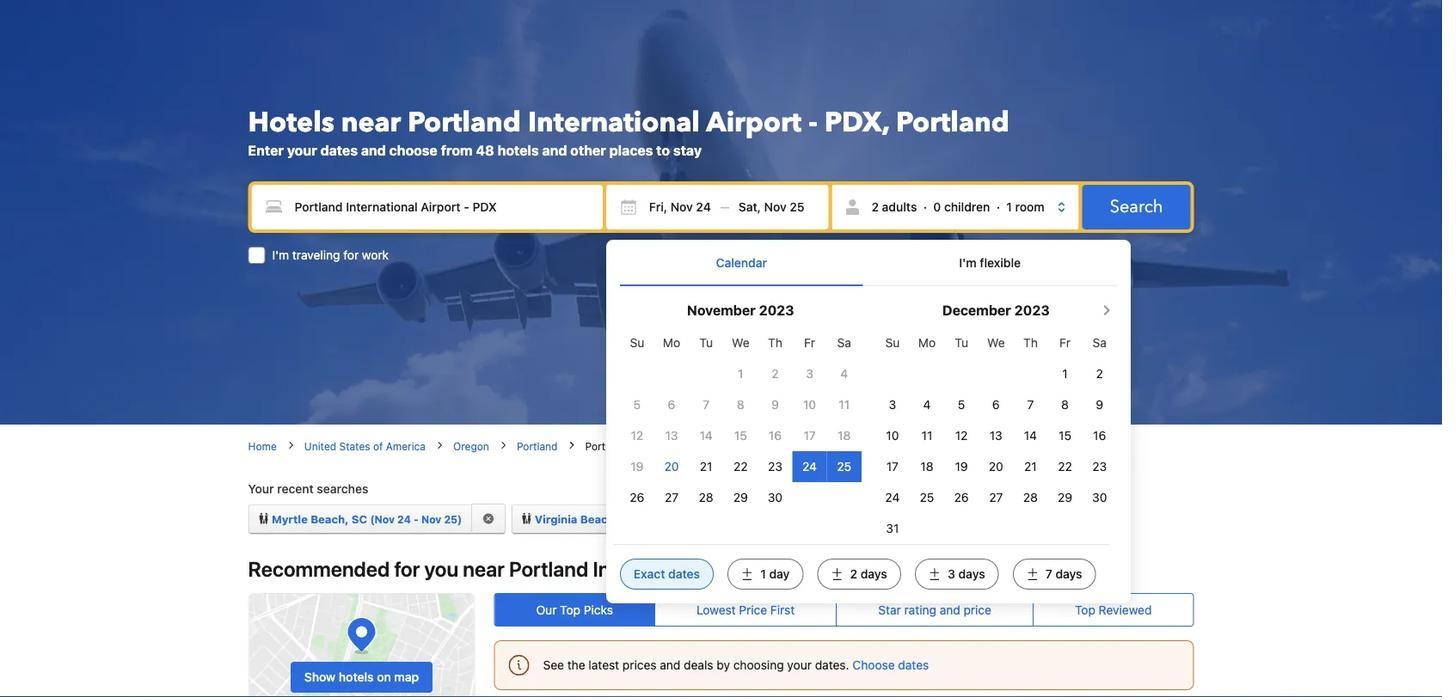 Task type: vqa. For each thing, say whether or not it's contained in the screenshot.


Task type: describe. For each thing, give the bounding box(es) containing it.
27 for 27 november 2023 option on the left of page
[[665, 491, 679, 505]]

1 vertical spatial 25
[[837, 460, 852, 474]]

11 for 11 option
[[922, 429, 933, 443]]

22 November 2023 checkbox
[[734, 460, 748, 474]]

portland international airport link
[[585, 441, 727, 453]]

united states of america link
[[304, 439, 426, 454]]

31
[[886, 522, 899, 536]]

home
[[248, 441, 277, 453]]

portland international airport
[[585, 441, 727, 453]]

27 for 27 option
[[989, 491, 1003, 505]]

exact dates
[[634, 567, 700, 582]]

you
[[424, 558, 459, 582]]

2 vertical spatial airport
[[715, 558, 781, 582]]

0 vertical spatial 25
[[790, 200, 805, 214]]

and left price
[[940, 603, 961, 617]]

13 December 2023 checkbox
[[990, 429, 1003, 443]]

portland up our
[[509, 558, 589, 582]]

7 November 2023 checkbox
[[703, 398, 710, 412]]

november 2023
[[687, 302, 795, 319]]

recommended for you near portland international airport pdx
[[248, 558, 826, 582]]

23 for 23 checkbox
[[768, 460, 783, 474]]

25 November 2023 checkbox
[[837, 460, 852, 474]]

portland link
[[517, 439, 558, 454]]

30 for "30" checkbox
[[1093, 491, 1107, 505]]

portland left 12 november 2023 option
[[585, 441, 626, 453]]

20 November 2023 checkbox
[[665, 460, 679, 474]]

show hotels on map
[[304, 671, 419, 685]]

24 November 2023 checkbox
[[803, 460, 817, 474]]

recommended
[[248, 558, 390, 582]]

2 November 2023 checkbox
[[772, 367, 779, 381]]

portland up 2 adults · 0 children · 1 room
[[896, 104, 1010, 141]]

see the latest prices and deals by choosing your dates. choose dates
[[543, 658, 929, 673]]

hotels near portland international airport - pdx, portland enter your dates and choose from 48 hotels and other places to stay
[[248, 104, 1010, 158]]

lowest
[[697, 603, 736, 617]]

1 left "room" at the top of page
[[1007, 200, 1012, 214]]

reviewed
[[1099, 603, 1152, 617]]

10 for 10 december 2023 'option'
[[886, 429, 899, 443]]

10 December 2023 checkbox
[[886, 429, 899, 443]]

16 December 2023 checkbox
[[1093, 429, 1106, 443]]

3 days
[[948, 567, 985, 582]]

30 December 2023 checkbox
[[1093, 491, 1107, 505]]

21 for 21 december 2023 option
[[1025, 460, 1037, 474]]

fri, nov 24
[[649, 200, 711, 214]]

we for december
[[988, 336, 1005, 350]]

days for 3 days
[[959, 567, 985, 582]]

exact
[[634, 567, 665, 582]]

states
[[339, 441, 370, 453]]

14 November 2023 checkbox
[[700, 429, 713, 443]]

16 November 2023 checkbox
[[769, 429, 782, 443]]

26 for 26 december 2023 checkbox
[[954, 491, 969, 505]]

sa for december 2023
[[1093, 336, 1107, 350]]

9 November 2023 checkbox
[[772, 398, 779, 412]]

other
[[571, 142, 606, 158]]

1 top from the left
[[560, 603, 581, 617]]

2 left adults at top
[[872, 200, 879, 214]]

mo for november
[[663, 336, 681, 350]]

24 right fri,
[[696, 200, 711, 214]]

on
[[377, 671, 391, 685]]

2 up 9 checkbox at bottom
[[1096, 367, 1104, 381]]

deals
[[684, 658, 714, 673]]

traveling
[[292, 248, 340, 262]]

the
[[568, 658, 585, 673]]

12 November 2023 checkbox
[[631, 429, 644, 443]]

18 for 18 option
[[838, 429, 851, 443]]

beach, sc
[[311, 513, 367, 526]]

our
[[536, 603, 557, 617]]

star rating and price
[[878, 603, 992, 617]]

su for november 2023
[[630, 336, 645, 350]]

1 up 8 checkbox
[[738, 367, 744, 381]]

prices
[[623, 658, 657, 673]]

stay
[[673, 142, 702, 158]]

21 December 2023 checkbox
[[1025, 460, 1037, 474]]

2 right pdx
[[850, 567, 858, 582]]

15 for 15 november 2023 checkbox
[[734, 429, 747, 443]]

2023 for december 2023
[[1015, 302, 1050, 319]]

27 November 2023 checkbox
[[665, 491, 679, 505]]

svg image for sat,
[[739, 198, 756, 216]]

fr for december 2023
[[1060, 336, 1071, 350]]

1 up 8 option
[[1063, 367, 1068, 381]]

24 inside myrtle beach, sc (nov 24 - nov 25)
[[397, 514, 411, 526]]

22 December 2023 checkbox
[[1058, 460, 1073, 474]]

15 for 15 december 2023 "option"
[[1059, 429, 1072, 443]]

1 vertical spatial for
[[394, 558, 420, 582]]

- inside hotels near portland international airport - pdx, portland enter your dates and choose from 48 hotels and other places to stay
[[809, 104, 818, 141]]

oregon
[[453, 441, 489, 453]]

international inside hotels near portland international airport - pdx, portland enter your dates and choose from 48 hotels and other places to stay
[[528, 104, 700, 141]]

1 vertical spatial airport
[[693, 441, 727, 453]]

palm
[[844, 513, 871, 526]]

30 for 30 november 2023 option
[[768, 491, 783, 505]]

19 November 2023 checkbox
[[631, 460, 644, 474]]

31 December 2023 checkbox
[[886, 522, 899, 536]]

work
[[362, 248, 389, 262]]

0 horizontal spatial 4
[[841, 367, 848, 381]]

20 for 20 checkbox
[[665, 460, 679, 474]]

17 for 17 checkbox
[[887, 460, 899, 474]]

places
[[610, 142, 653, 158]]

choosing
[[734, 658, 784, 673]]

first
[[771, 603, 795, 617]]

3 November 2023 checkbox
[[806, 367, 814, 381]]

17 for 17 november 2023 checkbox
[[804, 429, 816, 443]]

2 December 2023 checkbox
[[1096, 367, 1104, 381]]

dates inside hotels near portland international airport - pdx, portland enter your dates and choose from 48 hotels and other places to stay
[[320, 142, 358, 158]]

rating
[[904, 603, 937, 617]]

children
[[944, 200, 990, 214]]

18 for 18 december 2023 checkbox
[[921, 460, 934, 474]]

united states of america
[[304, 441, 426, 453]]

boardwalk
[[618, 513, 676, 526]]

i'm for i'm traveling for work
[[272, 248, 289, 262]]

top reviewed
[[1075, 603, 1152, 617]]

2 up '9' checkbox
[[772, 367, 779, 381]]

3 December 2023 checkbox
[[889, 398, 896, 412]]

1 day
[[761, 567, 790, 582]]

1 · from the left
[[924, 200, 927, 214]]

16 for the 16 option
[[769, 429, 782, 443]]

dates inside status
[[898, 658, 929, 673]]

7 days
[[1046, 567, 1083, 582]]

Type your destination search field
[[252, 185, 603, 229]]

show hotels on map link
[[248, 594, 475, 698]]

dates.
[[815, 658, 850, 673]]

pdx,
[[825, 104, 889, 141]]

24 down 17 november 2023 checkbox
[[803, 460, 817, 474]]

29 for the 29 checkbox
[[1058, 491, 1073, 505]]

near inside hotels near portland international airport - pdx, portland enter your dates and choose from 48 hotels and other places to stay
[[341, 104, 401, 141]]

8 for 8 checkbox
[[737, 398, 745, 412]]

24 up palm springs, ca
[[885, 491, 900, 505]]

8 November 2023 checkbox
[[737, 398, 745, 412]]

days for 2 days
[[861, 567, 888, 582]]

28 November 2023 checkbox
[[699, 491, 714, 505]]

and left choose
[[361, 142, 386, 158]]

myrtle beach, sc (nov 24 - nov 25)
[[269, 513, 462, 526]]

your inside hotels near portland international airport - pdx, portland enter your dates and choose from 48 hotels and other places to stay
[[287, 142, 317, 158]]

20 for 20 "checkbox"
[[989, 460, 1004, 474]]

su for december 2023
[[886, 336, 900, 350]]

your inside status
[[787, 658, 812, 673]]

i'm traveling for work
[[272, 248, 389, 262]]

6 November 2023 checkbox
[[668, 398, 676, 412]]

9 for 9 checkbox at bottom
[[1096, 398, 1104, 412]]

nov inside myrtle beach, sc (nov 24 - nov 25)
[[421, 514, 442, 526]]

17 November 2023 checkbox
[[804, 429, 816, 443]]

virginia beach boardwalk link
[[511, 504, 781, 535]]

enter
[[248, 142, 284, 158]]

family image for virginia beach boardwalk
[[522, 513, 532, 524]]

nov for sat,
[[764, 200, 787, 214]]

oregon link
[[453, 439, 489, 454]]

palm springs, ca link
[[820, 504, 1040, 535]]

adults
[[882, 200, 917, 214]]

status containing see the latest prices and deals by choosing your dates.
[[494, 641, 1194, 691]]

svg image for fri,
[[620, 198, 637, 216]]

choose
[[853, 658, 895, 673]]

3 for 3 november 2023 checkbox
[[806, 367, 814, 381]]

1 vertical spatial international
[[629, 441, 690, 453]]

2 adults · 0 children · 1 room
[[872, 200, 1045, 214]]

30 November 2023 checkbox
[[768, 491, 783, 505]]

see
[[543, 658, 564, 673]]

america
[[386, 441, 426, 453]]

united
[[304, 441, 336, 453]]

1 left day
[[761, 567, 766, 582]]

7 for 7 november 2023 checkbox
[[703, 398, 710, 412]]

12 for 12 december 2023 option
[[956, 429, 968, 443]]

1 November 2023 checkbox
[[738, 367, 744, 381]]

(nov
[[370, 514, 395, 526]]

december
[[943, 302, 1012, 319]]

23 December 2023 checkbox
[[1093, 460, 1107, 474]]

recent
[[277, 482, 314, 497]]

26 for 26 november 2023 checkbox
[[630, 491, 645, 505]]

palm springs, ca
[[841, 513, 942, 526]]

24 December 2023 checkbox
[[885, 491, 900, 505]]

29 for 29 november 2023 option
[[734, 491, 748, 505]]

21 for "21 november 2023" checkbox
[[700, 460, 713, 474]]

family image for myrtle beach, sc
[[259, 513, 269, 524]]

myrtle
[[272, 513, 308, 526]]

18 December 2023 checkbox
[[921, 460, 934, 474]]

26 December 2023 checkbox
[[954, 491, 969, 505]]

from
[[441, 142, 473, 158]]

november
[[687, 302, 756, 319]]

flexible
[[980, 256, 1021, 270]]

0
[[934, 200, 941, 214]]

2 · from the left
[[997, 200, 1000, 214]]



Task type: locate. For each thing, give the bounding box(es) containing it.
28 down 21 december 2023 option
[[1024, 491, 1038, 505]]

11
[[839, 398, 850, 412], [922, 429, 933, 443]]

for inside search field
[[343, 248, 359, 262]]

5 November 2023 checkbox
[[634, 398, 641, 412]]

26 down 19 december 2023 checkbox
[[954, 491, 969, 505]]

0 horizontal spatial dates
[[320, 142, 358, 158]]

12 down 5 checkbox
[[631, 429, 644, 443]]

tu for november 2023
[[700, 336, 713, 350]]

0 horizontal spatial for
[[343, 248, 359, 262]]

2 vertical spatial international
[[593, 558, 711, 582]]

1 horizontal spatial 16
[[1093, 429, 1106, 443]]

3 up the star rating and price
[[948, 567, 956, 582]]

2 29 from the left
[[1058, 491, 1073, 505]]

12 for 12 november 2023 option
[[631, 429, 644, 443]]

su up 3 checkbox
[[886, 336, 900, 350]]

virginia beach boardwalk
[[532, 513, 679, 526]]

1 horizontal spatial fr
[[1060, 336, 1071, 350]]

0 vertical spatial airport
[[706, 104, 802, 141]]

6 for '6 november 2023' checkbox
[[668, 398, 676, 412]]

19 down portland international airport link
[[631, 460, 644, 474]]

0 horizontal spatial su
[[630, 336, 645, 350]]

1 19 from the left
[[631, 460, 644, 474]]

1 14 from the left
[[700, 429, 713, 443]]

1 vertical spatial 17
[[887, 460, 899, 474]]

0 horizontal spatial 23
[[768, 460, 783, 474]]

2 2023 from the left
[[1015, 302, 1050, 319]]

12 December 2023 checkbox
[[956, 429, 968, 443]]

2 13 from the left
[[990, 429, 1003, 443]]

i'm left "flexible"
[[959, 256, 977, 270]]

22 down 15 november 2023 checkbox
[[734, 460, 748, 474]]

mo for december
[[919, 336, 936, 350]]

international
[[528, 104, 700, 141], [629, 441, 690, 453], [593, 558, 711, 582]]

2 21 from the left
[[1025, 460, 1037, 474]]

0 vertical spatial 17
[[804, 429, 816, 443]]

1 horizontal spatial top
[[1075, 603, 1096, 617]]

near up choose
[[341, 104, 401, 141]]

hotels right 48
[[498, 142, 539, 158]]

hotels
[[248, 104, 334, 141]]

2 8 from the left
[[1062, 398, 1069, 412]]

0 horizontal spatial 21
[[700, 460, 713, 474]]

1 vertical spatial 3
[[889, 398, 896, 412]]

21 November 2023 checkbox
[[700, 460, 713, 474]]

2 horizontal spatial dates
[[898, 658, 929, 673]]

of
[[373, 441, 383, 453]]

fr up 3 november 2023 checkbox
[[804, 336, 816, 350]]

1 horizontal spatial december 2023 element
[[876, 328, 1117, 545]]

pdx
[[785, 558, 826, 582]]

nov left 25)
[[421, 514, 442, 526]]

14 for 14 "checkbox"
[[700, 429, 713, 443]]

1 vertical spatial near
[[463, 558, 505, 582]]

2 9 from the left
[[1096, 398, 1104, 412]]

22 for 22 december 2023 option
[[1058, 460, 1073, 474]]

1 30 from the left
[[768, 491, 783, 505]]

1 28 from the left
[[699, 491, 714, 505]]

1 sa from the left
[[837, 336, 852, 350]]

13 up 20 "checkbox"
[[990, 429, 1003, 443]]

to
[[657, 142, 670, 158]]

1 8 from the left
[[737, 398, 745, 412]]

dates down hotels
[[320, 142, 358, 158]]

2 23 from the left
[[1093, 460, 1107, 474]]

30 down 23 checkbox
[[768, 491, 783, 505]]

1 horizontal spatial svg image
[[739, 198, 756, 216]]

0 horizontal spatial 27
[[665, 491, 679, 505]]

price
[[739, 603, 767, 617]]

10 up 17 november 2023 checkbox
[[803, 398, 816, 412]]

and
[[361, 142, 386, 158], [542, 142, 567, 158], [940, 603, 961, 617], [660, 658, 681, 673]]

1 horizontal spatial th
[[1024, 336, 1038, 350]]

4 up 11 november 2023 checkbox at right bottom
[[841, 367, 848, 381]]

1 29 from the left
[[734, 491, 748, 505]]

28 for 28 option
[[699, 491, 714, 505]]

map
[[394, 671, 419, 685]]

0 horizontal spatial th
[[768, 336, 783, 350]]

11 November 2023 checkbox
[[839, 398, 850, 412]]

2 5 from the left
[[958, 398, 965, 412]]

1 2023 from the left
[[759, 302, 795, 319]]

calendar
[[716, 256, 767, 270]]

13 down '6 november 2023' checkbox
[[665, 429, 678, 443]]

0 horizontal spatial 18
[[838, 429, 851, 443]]

1 horizontal spatial 11
[[922, 429, 933, 443]]

and left other
[[542, 142, 567, 158]]

0 vertical spatial 4
[[841, 367, 848, 381]]

portland
[[408, 104, 521, 141], [896, 104, 1010, 141], [517, 441, 558, 453], [585, 441, 626, 453], [509, 558, 589, 582]]

calendar button
[[620, 240, 863, 286]]

by
[[717, 658, 730, 673]]

1 horizontal spatial 28
[[1024, 491, 1038, 505]]

1 22 from the left
[[734, 460, 748, 474]]

december 2023 element for december
[[876, 328, 1117, 545]]

· left 0 at the top right of the page
[[924, 200, 927, 214]]

26 November 2023 checkbox
[[630, 491, 645, 505]]

2 su from the left
[[886, 336, 900, 350]]

1 horizontal spatial family image
[[522, 513, 532, 524]]

2 19 from the left
[[955, 460, 968, 474]]

portland right oregon
[[517, 441, 558, 453]]

0 horizontal spatial 20
[[665, 460, 679, 474]]

family image inside virginia beach boardwalk link
[[522, 513, 532, 524]]

show
[[304, 671, 336, 685]]

1 december 2023 element from the left
[[620, 328, 862, 514]]

dates
[[320, 142, 358, 158], [668, 567, 700, 582], [898, 658, 929, 673]]

3
[[806, 367, 814, 381], [889, 398, 896, 412], [948, 567, 956, 582]]

0 vertical spatial international
[[528, 104, 700, 141]]

1 horizontal spatial for
[[394, 558, 420, 582]]

your down hotels
[[287, 142, 317, 158]]

1 su from the left
[[630, 336, 645, 350]]

3 up 10 december 2023 'option'
[[889, 398, 896, 412]]

for left work
[[343, 248, 359, 262]]

14 up 21 december 2023 option
[[1024, 429, 1037, 443]]

29 November 2023 checkbox
[[734, 491, 748, 505]]

0 horizontal spatial 25
[[790, 200, 805, 214]]

choose dates button
[[853, 658, 929, 673]]

11 up 18 option
[[839, 398, 850, 412]]

2 december 2023 element from the left
[[876, 328, 1117, 545]]

tu
[[700, 336, 713, 350], [955, 336, 969, 350]]

0 horizontal spatial 15
[[734, 429, 747, 443]]

2023 for november 2023
[[759, 302, 795, 319]]

1 horizontal spatial near
[[463, 558, 505, 582]]

2 sa from the left
[[1093, 336, 1107, 350]]

su up 5 checkbox
[[630, 336, 645, 350]]

19
[[631, 460, 644, 474], [955, 460, 968, 474]]

international down virginia beach boardwalk link
[[593, 558, 711, 582]]

None search field
[[248, 181, 1194, 604]]

family image left the 'myrtle'
[[259, 513, 269, 524]]

sa up 4 option
[[837, 336, 852, 350]]

1 horizontal spatial hotels
[[498, 142, 539, 158]]

1 horizontal spatial 10
[[886, 429, 899, 443]]

0 horizontal spatial we
[[732, 336, 750, 350]]

our top picks
[[536, 603, 613, 617]]

1 horizontal spatial 9
[[1096, 398, 1104, 412]]

18
[[838, 429, 851, 443], [921, 460, 934, 474]]

0 horizontal spatial 8
[[737, 398, 745, 412]]

14 for 14 checkbox
[[1024, 429, 1037, 443]]

hotels left on
[[339, 671, 374, 685]]

48
[[476, 142, 494, 158]]

price
[[964, 603, 992, 617]]

2 th from the left
[[1024, 336, 1038, 350]]

0 horizontal spatial 16
[[769, 429, 782, 443]]

0 vertical spatial your
[[287, 142, 317, 158]]

0 horizontal spatial 19
[[631, 460, 644, 474]]

status
[[494, 641, 1194, 691]]

23 up 30 november 2023 option
[[768, 460, 783, 474]]

0 horizontal spatial 7
[[703, 398, 710, 412]]

2
[[872, 200, 879, 214], [772, 367, 779, 381], [1096, 367, 1104, 381], [850, 567, 858, 582]]

18 down 11 november 2023 checkbox at right bottom
[[838, 429, 851, 443]]

i'm inside button
[[959, 256, 977, 270]]

0 horizontal spatial sa
[[837, 336, 852, 350]]

picks
[[584, 603, 613, 617]]

we
[[732, 336, 750, 350], [988, 336, 1005, 350]]

· right children
[[997, 200, 1000, 214]]

7
[[703, 398, 710, 412], [1028, 398, 1034, 412], [1046, 567, 1053, 582]]

1 horizontal spatial 13
[[990, 429, 1003, 443]]

·
[[924, 200, 927, 214], [997, 200, 1000, 214]]

0 horizontal spatial 9
[[772, 398, 779, 412]]

25 down 18 option
[[837, 460, 852, 474]]

svg image up calendar button
[[739, 198, 756, 216]]

tab list containing calendar
[[620, 240, 1117, 286]]

1 horizontal spatial 14
[[1024, 429, 1037, 443]]

1 December 2023 checkbox
[[1063, 367, 1068, 381]]

we for november
[[732, 336, 750, 350]]

airport up lowest price first
[[715, 558, 781, 582]]

25
[[790, 200, 805, 214], [837, 460, 852, 474], [920, 491, 935, 505]]

december 2023
[[943, 302, 1050, 319]]

9 up 16 option
[[1096, 398, 1104, 412]]

22 for 22 november 2023 option
[[734, 460, 748, 474]]

28 for 28 checkbox
[[1024, 491, 1038, 505]]

international up places
[[528, 104, 700, 141]]

lowest price first
[[697, 603, 795, 617]]

0 horizontal spatial 28
[[699, 491, 714, 505]]

searches
[[317, 482, 368, 497]]

2 16 from the left
[[1093, 429, 1106, 443]]

1 horizontal spatial we
[[988, 336, 1005, 350]]

svg image left fri,
[[620, 198, 637, 216]]

1 we from the left
[[732, 336, 750, 350]]

29 down 22 november 2023 option
[[734, 491, 748, 505]]

1 vertical spatial hotels
[[339, 671, 374, 685]]

days up price
[[959, 567, 985, 582]]

virginia
[[535, 513, 578, 526]]

nov
[[671, 200, 693, 214], [764, 200, 787, 214], [421, 514, 442, 526]]

myrtle beach,&nbsp;sc
 - remove this item from your recent searches image
[[482, 513, 494, 525]]

2 28 from the left
[[1024, 491, 1038, 505]]

8 December 2023 checkbox
[[1062, 398, 1069, 412]]

svg image
[[620, 198, 637, 216], [739, 198, 756, 216]]

near right you
[[463, 558, 505, 582]]

16 for 16 option
[[1093, 429, 1106, 443]]

1 27 from the left
[[665, 491, 679, 505]]

20 December 2023 checkbox
[[989, 460, 1004, 474]]

top right our
[[560, 603, 581, 617]]

25 up 'springs, ca'
[[920, 491, 935, 505]]

10 for "10 november 2023" option
[[803, 398, 816, 412]]

1 horizontal spatial 30
[[1093, 491, 1107, 505]]

2023
[[759, 302, 795, 319], [1015, 302, 1050, 319]]

th for december 2023
[[1024, 336, 1038, 350]]

0 vertical spatial dates
[[320, 142, 358, 158]]

2 tu from the left
[[955, 336, 969, 350]]

16 down '9' checkbox
[[769, 429, 782, 443]]

8 for 8 option
[[1062, 398, 1069, 412]]

2 family image from the left
[[522, 513, 532, 524]]

1 9 from the left
[[772, 398, 779, 412]]

3 days from the left
[[1056, 567, 1083, 582]]

27 down 20 "checkbox"
[[989, 491, 1003, 505]]

13 November 2023 checkbox
[[665, 429, 678, 443]]

december 2023 element for november
[[620, 328, 862, 514]]

tu down november
[[700, 336, 713, 350]]

6 December 2023 checkbox
[[993, 398, 1000, 412]]

6
[[668, 398, 676, 412], [993, 398, 1000, 412]]

0 horizontal spatial ·
[[924, 200, 927, 214]]

25 December 2023 checkbox
[[920, 491, 935, 505]]

1 5 from the left
[[634, 398, 641, 412]]

2 vertical spatial dates
[[898, 658, 929, 673]]

2 days
[[850, 567, 888, 582]]

nov right fri,
[[671, 200, 693, 214]]

26 up boardwalk
[[630, 491, 645, 505]]

hotels inside button
[[339, 671, 374, 685]]

2 horizontal spatial 7
[[1046, 567, 1053, 582]]

dates right choose in the right bottom of the page
[[898, 658, 929, 673]]

10 up 17 checkbox
[[886, 429, 899, 443]]

1 horizontal spatial 12
[[956, 429, 968, 443]]

airport
[[706, 104, 802, 141], [693, 441, 727, 453], [715, 558, 781, 582]]

fr up 1 option
[[1060, 336, 1071, 350]]

6 for 6 checkbox on the bottom right
[[993, 398, 1000, 412]]

2 6 from the left
[[993, 398, 1000, 412]]

your left dates.
[[787, 658, 812, 673]]

20 up 27 option
[[989, 460, 1004, 474]]

th down december 2023
[[1024, 336, 1038, 350]]

15 up 22 november 2023 option
[[734, 429, 747, 443]]

2 mo from the left
[[919, 336, 936, 350]]

30 down 23 december 2023 checkbox
[[1093, 491, 1107, 505]]

days up top reviewed
[[1056, 567, 1083, 582]]

0 horizontal spatial 17
[[804, 429, 816, 443]]

star
[[878, 603, 901, 617]]

28 December 2023 checkbox
[[1024, 491, 1038, 505]]

1 16 from the left
[[769, 429, 782, 443]]

dates right "exact"
[[668, 567, 700, 582]]

9 for '9' checkbox
[[772, 398, 779, 412]]

27
[[665, 491, 679, 505], [989, 491, 1003, 505]]

0 vertical spatial near
[[341, 104, 401, 141]]

fri,
[[649, 200, 668, 214]]

hotels inside hotels near portland international airport - pdx, portland enter your dates and choose from 48 hotels and other places to stay
[[498, 142, 539, 158]]

0 horizontal spatial svg image
[[620, 198, 637, 216]]

9 December 2023 checkbox
[[1096, 398, 1104, 412]]

0 horizontal spatial 11
[[839, 398, 850, 412]]

0 horizontal spatial 3
[[806, 367, 814, 381]]

17 December 2023 checkbox
[[887, 460, 899, 474]]

1 horizontal spatial 15
[[1059, 429, 1072, 443]]

29 December 2023 checkbox
[[1058, 491, 1073, 505]]

1 th from the left
[[768, 336, 783, 350]]

1 horizontal spatial 25
[[837, 460, 852, 474]]

2 horizontal spatial 25
[[920, 491, 935, 505]]

your recent searches
[[248, 482, 368, 497]]

12 down the 5 checkbox
[[956, 429, 968, 443]]

search button
[[1083, 185, 1191, 229]]

18 down 11 option
[[921, 460, 934, 474]]

19 for 19 december 2023 checkbox
[[955, 460, 968, 474]]

i'm flexible button
[[863, 240, 1117, 286]]

2 12 from the left
[[956, 429, 968, 443]]

sa for november 2023
[[837, 336, 852, 350]]

19 December 2023 checkbox
[[955, 460, 968, 474]]

2 days from the left
[[959, 567, 985, 582]]

1 family image from the left
[[259, 513, 269, 524]]

2 22 from the left
[[1058, 460, 1073, 474]]

1 days from the left
[[861, 567, 888, 582]]

family image
[[259, 513, 269, 524], [522, 513, 532, 524]]

top
[[560, 603, 581, 617], [1075, 603, 1096, 617]]

and left deals
[[660, 658, 681, 673]]

near
[[341, 104, 401, 141], [463, 558, 505, 582]]

0 horizontal spatial 2023
[[759, 302, 795, 319]]

5 December 2023 checkbox
[[958, 398, 965, 412]]

1 26 from the left
[[630, 491, 645, 505]]

1 horizontal spatial 22
[[1058, 460, 1073, 474]]

we down december 2023
[[988, 336, 1005, 350]]

1 horizontal spatial sa
[[1093, 336, 1107, 350]]

mo
[[663, 336, 681, 350], [919, 336, 936, 350]]

28
[[699, 491, 714, 505], [1024, 491, 1038, 505]]

0 horizontal spatial 14
[[700, 429, 713, 443]]

3 for 3 checkbox
[[889, 398, 896, 412]]

15 December 2023 checkbox
[[1059, 429, 1072, 443]]

11 for 11 november 2023 checkbox at right bottom
[[839, 398, 850, 412]]

1 horizontal spatial your
[[787, 658, 812, 673]]

28 down "21 november 2023" checkbox
[[699, 491, 714, 505]]

17
[[804, 429, 816, 443], [887, 460, 899, 474]]

springs, ca
[[874, 513, 940, 526]]

1 horizontal spatial days
[[959, 567, 985, 582]]

choose
[[389, 142, 438, 158]]

2 30 from the left
[[1093, 491, 1107, 505]]

1 tu from the left
[[700, 336, 713, 350]]

13
[[665, 429, 678, 443], [990, 429, 1003, 443]]

17 down "10 november 2023" option
[[804, 429, 816, 443]]

0 horizontal spatial 12
[[631, 429, 644, 443]]

2 20 from the left
[[989, 460, 1004, 474]]

5
[[634, 398, 641, 412], [958, 398, 965, 412]]

29 down 22 december 2023 option
[[1058, 491, 1073, 505]]

1 horizontal spatial mo
[[919, 336, 936, 350]]

tu down december
[[955, 336, 969, 350]]

fr for november 2023
[[804, 336, 816, 350]]

1 vertical spatial 11
[[922, 429, 933, 443]]

0 horizontal spatial 26
[[630, 491, 645, 505]]

19 for 19 option
[[631, 460, 644, 474]]

mo up '6 november 2023' checkbox
[[663, 336, 681, 350]]

2 vertical spatial 3
[[948, 567, 956, 582]]

10 November 2023 checkbox
[[803, 398, 816, 412]]

11 December 2023 checkbox
[[922, 429, 933, 443]]

25)
[[444, 514, 462, 526]]

9
[[772, 398, 779, 412], [1096, 398, 1104, 412]]

1 vertical spatial 18
[[921, 460, 934, 474]]

2 horizontal spatial 3
[[948, 567, 956, 582]]

2 svg image from the left
[[739, 198, 756, 216]]

24 right (nov
[[397, 514, 411, 526]]

1 23 from the left
[[768, 460, 783, 474]]

1 20 from the left
[[665, 460, 679, 474]]

tu for december 2023
[[955, 336, 969, 350]]

your
[[287, 142, 317, 158], [787, 658, 812, 673]]

1 vertical spatial 10
[[886, 429, 899, 443]]

for
[[343, 248, 359, 262], [394, 558, 420, 582]]

13 for 13 checkbox on the right of page
[[990, 429, 1003, 443]]

airport inside hotels near portland international airport - pdx, portland enter your dates and choose from 48 hotels and other places to stay
[[706, 104, 802, 141]]

1 vertical spatial your
[[787, 658, 812, 673]]

airport up "21 november 2023" checkbox
[[693, 441, 727, 453]]

15 November 2023 checkbox
[[734, 429, 747, 443]]

none search field containing search
[[248, 181, 1194, 604]]

hotels
[[498, 142, 539, 158], [339, 671, 374, 685]]

5 up 12 november 2023 option
[[634, 398, 641, 412]]

0 horizontal spatial 13
[[665, 429, 678, 443]]

your
[[248, 482, 274, 497]]

1 horizontal spatial 18
[[921, 460, 934, 474]]

portland up 'from'
[[408, 104, 521, 141]]

top left reviewed
[[1075, 603, 1096, 617]]

23 down 16 option
[[1093, 460, 1107, 474]]

i'm for i'm flexible
[[959, 256, 977, 270]]

- inside myrtle beach, sc (nov 24 - nov 25)
[[414, 514, 419, 526]]

11 up 18 december 2023 checkbox
[[922, 429, 933, 443]]

5 for the 5 checkbox
[[958, 398, 965, 412]]

16 down 9 checkbox at bottom
[[1093, 429, 1106, 443]]

room
[[1015, 200, 1045, 214]]

1 horizontal spatial ·
[[997, 200, 1000, 214]]

-
[[809, 104, 818, 141], [414, 514, 419, 526]]

1 svg image from the left
[[620, 198, 637, 216]]

4 up 11 option
[[923, 398, 931, 412]]

1 horizontal spatial 29
[[1058, 491, 1073, 505]]

23 for 23 december 2023 checkbox
[[1093, 460, 1107, 474]]

international up 20 checkbox
[[629, 441, 690, 453]]

1 horizontal spatial 5
[[958, 398, 965, 412]]

days for 7 days
[[1056, 567, 1083, 582]]

0 horizontal spatial mo
[[663, 336, 681, 350]]

nov right sat,
[[764, 200, 787, 214]]

dates inside search field
[[668, 567, 700, 582]]

2 14 from the left
[[1024, 429, 1037, 443]]

th for november 2023
[[768, 336, 783, 350]]

2 horizontal spatial days
[[1056, 567, 1083, 582]]

27 December 2023 checkbox
[[989, 491, 1003, 505]]

7 December 2023 checkbox
[[1028, 398, 1034, 412]]

1 horizontal spatial 23
[[1093, 460, 1107, 474]]

4 December 2023 checkbox
[[923, 398, 931, 412]]

2 15 from the left
[[1059, 429, 1072, 443]]

latest
[[589, 658, 619, 673]]

i'm left "traveling"
[[272, 248, 289, 262]]

1 horizontal spatial tu
[[955, 336, 969, 350]]

december 2023 element
[[620, 328, 862, 514], [876, 328, 1117, 545]]

1 horizontal spatial su
[[886, 336, 900, 350]]

1 21 from the left
[[700, 460, 713, 474]]

sa
[[837, 336, 852, 350], [1093, 336, 1107, 350]]

show hotels on map button
[[291, 663, 433, 694]]

i'm
[[272, 248, 289, 262], [959, 256, 977, 270]]

1 vertical spatial dates
[[668, 567, 700, 582]]

22 down 15 december 2023 "option"
[[1058, 460, 1073, 474]]

0 vertical spatial 18
[[838, 429, 851, 443]]

15 up 22 december 2023 option
[[1059, 429, 1072, 443]]

1 6 from the left
[[668, 398, 676, 412]]

6 up 13 november 2023 checkbox
[[668, 398, 676, 412]]

13 for 13 november 2023 checkbox
[[665, 429, 678, 443]]

5 for 5 checkbox
[[634, 398, 641, 412]]

home link
[[248, 439, 277, 454]]

sat, nov 25
[[739, 200, 805, 214]]

0 horizontal spatial top
[[560, 603, 581, 617]]

19 up 26 december 2023 checkbox
[[955, 460, 968, 474]]

24
[[696, 200, 711, 214], [803, 460, 817, 474], [885, 491, 900, 505], [397, 514, 411, 526]]

7 for 7 december 2023 option
[[1028, 398, 1034, 412]]

nov for fri,
[[671, 200, 693, 214]]

1 mo from the left
[[663, 336, 681, 350]]

1 13 from the left
[[665, 429, 678, 443]]

0 vertical spatial 3
[[806, 367, 814, 381]]

18 November 2023 checkbox
[[838, 429, 851, 443]]

27 down 20 checkbox
[[665, 491, 679, 505]]

1 12 from the left
[[631, 429, 644, 443]]

2 fr from the left
[[1060, 336, 1071, 350]]

1 fr from the left
[[804, 336, 816, 350]]

14 December 2023 checkbox
[[1024, 429, 1037, 443]]

1 horizontal spatial 6
[[993, 398, 1000, 412]]

we up 1 option
[[732, 336, 750, 350]]

tab list
[[620, 240, 1117, 286]]

21 down 14 "checkbox"
[[700, 460, 713, 474]]

4 November 2023 checkbox
[[841, 367, 848, 381]]

2 vertical spatial 25
[[920, 491, 935, 505]]

1 horizontal spatial 4
[[923, 398, 931, 412]]

tab list inside search field
[[620, 240, 1117, 286]]

1 15 from the left
[[734, 429, 747, 443]]

30
[[768, 491, 783, 505], [1093, 491, 1107, 505]]

- right (nov
[[414, 514, 419, 526]]

20
[[665, 460, 679, 474], [989, 460, 1004, 474]]

23 November 2023 checkbox
[[768, 460, 783, 474]]

2 we from the left
[[988, 336, 1005, 350]]

0 horizontal spatial fr
[[804, 336, 816, 350]]

1 horizontal spatial 3
[[889, 398, 896, 412]]

2 26 from the left
[[954, 491, 969, 505]]

sa up 2 option
[[1093, 336, 1107, 350]]

2 27 from the left
[[989, 491, 1003, 505]]

th up 2 november 2023 checkbox
[[768, 336, 783, 350]]

2 top from the left
[[1075, 603, 1096, 617]]



